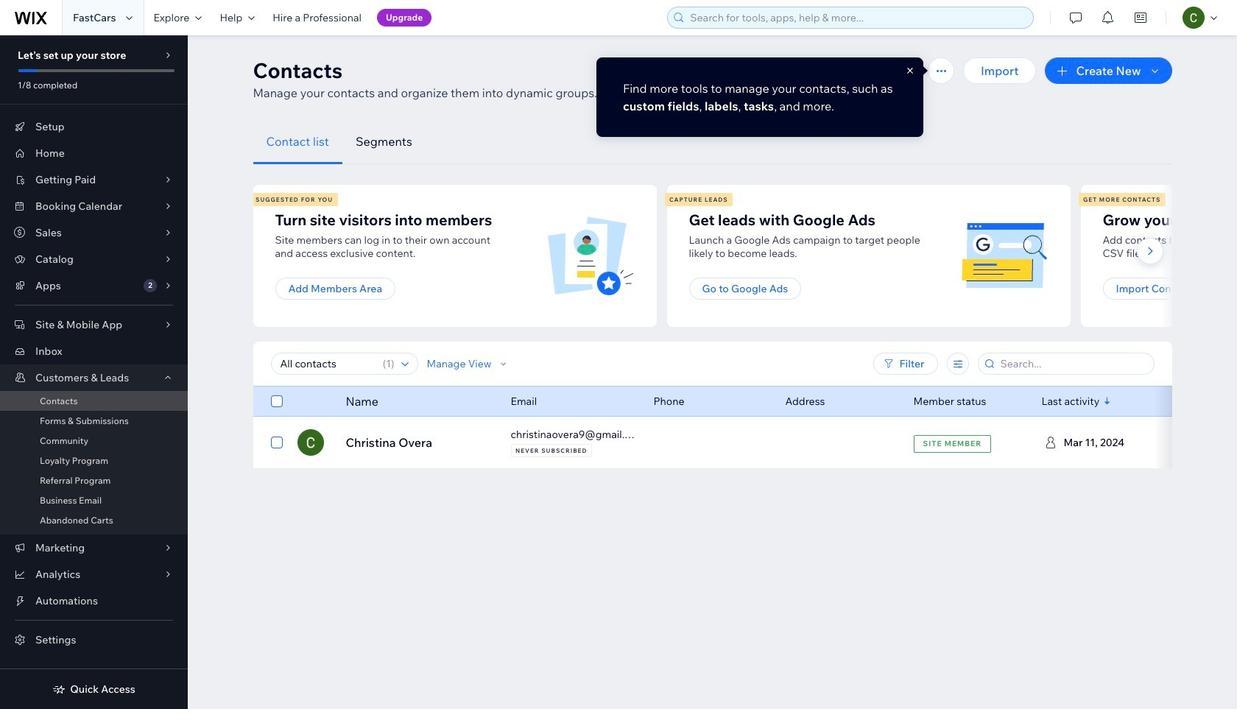 Task type: vqa. For each thing, say whether or not it's contained in the screenshot.
Sidebar element
yes



Task type: locate. For each thing, give the bounding box(es) containing it.
list
[[251, 185, 1238, 327]]

None checkbox
[[271, 393, 283, 410], [271, 434, 283, 452], [271, 393, 283, 410], [271, 434, 283, 452]]

tab list
[[253, 119, 1173, 164]]



Task type: describe. For each thing, give the bounding box(es) containing it.
Search... field
[[996, 354, 1150, 374]]

sidebar element
[[0, 35, 188, 710]]

Unsaved view field
[[276, 354, 378, 374]]

christina overa image
[[297, 430, 324, 456]]

Search for tools, apps, help & more... field
[[686, 7, 1029, 28]]



